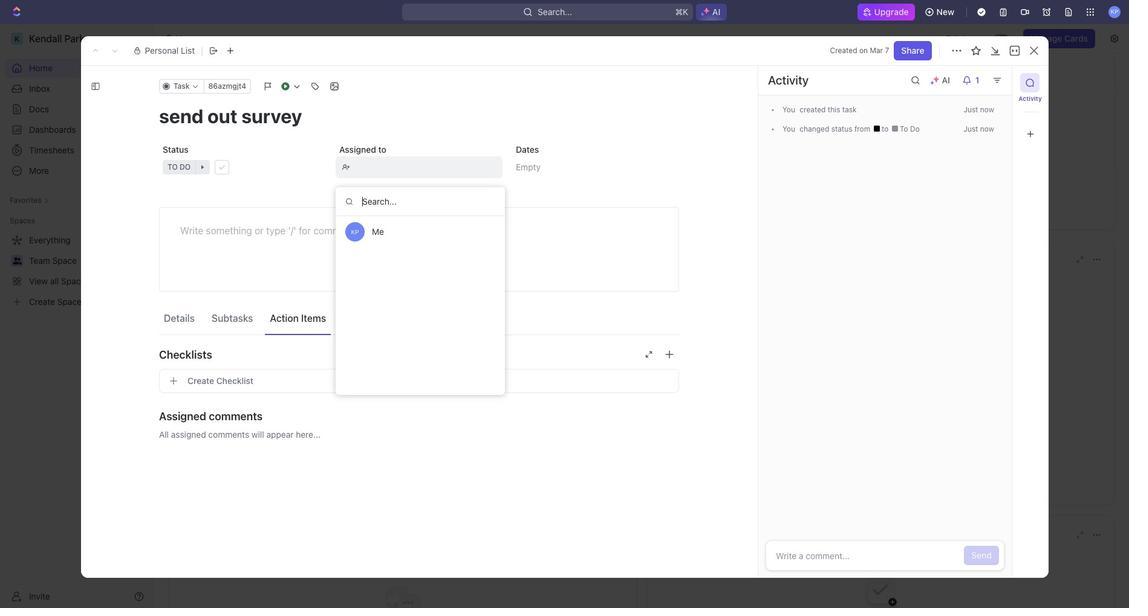 Task type: vqa. For each thing, say whether or not it's contained in the screenshot.
user group image
no



Task type: describe. For each thing, give the bounding box(es) containing it.
Edit task name text field
[[159, 105, 679, 128]]

you for you created this task
[[782, 105, 795, 114]]

assigned comments
[[159, 410, 263, 423]]

personal list |
[[145, 44, 203, 57]]

0 vertical spatial assigned
[[375, 64, 406, 73]]

manage cards
[[1030, 33, 1088, 44]]

do
[[910, 125, 919, 134]]

new
[[937, 7, 954, 17]]

learn more link
[[929, 82, 968, 91]]

share
[[901, 45, 924, 56]]

to do
[[898, 125, 919, 134]]

inbox link
[[5, 79, 149, 99]]

86azmgjt4 button
[[203, 79, 251, 94]]

just now for created this task
[[963, 105, 994, 114]]

home link
[[5, 59, 149, 78]]

to left show
[[431, 64, 438, 73]]

docs link
[[5, 100, 149, 119]]

to left 'to do'
[[881, 125, 890, 134]]

7
[[885, 46, 889, 55]]

to up task
[[847, 82, 854, 91]]

Search... text field
[[336, 187, 505, 216]]

add task button
[[212, 364, 258, 379]]

send
[[971, 551, 991, 561]]

changed
[[799, 125, 829, 134]]

create checklist button
[[159, 369, 679, 394]]

tasks for tasks assigned to you will appear here. learn more
[[793, 82, 813, 91]]

action items button
[[265, 307, 331, 330]]

favorites button
[[5, 194, 54, 208]]

from
[[854, 125, 870, 134]]

2 vertical spatial will
[[252, 430, 264, 440]]

cards
[[1064, 33, 1088, 44]]

just now for changed status from
[[963, 125, 994, 134]]

tasks assigned to you will appear here. learn more
[[793, 82, 968, 91]]

⌘k
[[675, 7, 688, 17]]

|
[[201, 44, 203, 57]]

status
[[831, 125, 852, 134]]

standup
[[684, 255, 724, 265]]

ai
[[672, 255, 682, 265]]

show
[[467, 64, 485, 73]]

you for you
[[782, 125, 795, 134]]

search...
[[537, 7, 572, 17]]

86azmgjt4
[[208, 82, 246, 91]]

dates
[[516, 145, 539, 155]]

1 horizontal spatial appear
[[884, 82, 908, 91]]

checklist
[[216, 376, 253, 386]]

comments inside dropdown button
[[209, 410, 263, 423]]

timesheets link
[[5, 141, 149, 160]]

details button
[[159, 307, 200, 330]]

ai standup
[[672, 255, 724, 265]]

items
[[301, 313, 326, 324]]

created
[[799, 105, 825, 114]]

now for created this task
[[980, 105, 994, 114]]

0 horizontal spatial appear
[[266, 430, 294, 440]]

2 horizontal spatial you
[[856, 82, 869, 91]]

action items
[[270, 313, 326, 324]]

now for changed status from
[[980, 125, 994, 134]]

checklists button
[[159, 340, 679, 369]]

assigned comments button
[[159, 402, 679, 431]]

all
[[159, 430, 169, 440]]

changed status from
[[797, 125, 872, 134]]

favorites
[[10, 196, 41, 205]]

docs
[[29, 104, 49, 114]]



Task type: locate. For each thing, give the bounding box(es) containing it.
1 horizontal spatial you
[[440, 64, 452, 73]]

0 vertical spatial now
[[980, 105, 994, 114]]

home
[[176, 33, 199, 44], [29, 63, 53, 73]]

2 horizontal spatial assigned
[[815, 82, 845, 91]]

subtasks
[[212, 313, 253, 324]]

0 horizontal spatial tasks
[[203, 304, 226, 314]]

assigned right all
[[171, 430, 206, 440]]

2 now from the top
[[980, 125, 994, 134]]

assigned right reminders
[[375, 64, 406, 73]]

activity inside "task sidebar navigation" tab list
[[1019, 95, 1042, 102]]

0 vertical spatial comments
[[209, 410, 263, 423]]

0 vertical spatial just
[[963, 105, 978, 114]]

you
[[417, 64, 429, 73], [440, 64, 452, 73], [856, 82, 869, 91]]

0 horizontal spatial here.
[[487, 64, 505, 73]]

spaces
[[10, 216, 35, 226]]

create
[[187, 376, 214, 386]]

create checklist
[[187, 376, 253, 386]]

here. right show
[[487, 64, 505, 73]]

edit
[[946, 33, 961, 44]]

assigned for all assigned comments will appear here...
[[171, 430, 206, 440]]

to left do
[[900, 125, 908, 134]]

0 vertical spatial tasks
[[301, 64, 320, 73]]

manage cards button
[[1023, 29, 1095, 48]]

1 vertical spatial just now
[[963, 125, 994, 134]]

1 you from the top
[[782, 105, 795, 114]]

just for changed status from
[[963, 125, 978, 134]]

to up edit task name text box
[[408, 64, 415, 73]]

sidebar navigation
[[0, 24, 154, 609]]

you created this task
[[782, 105, 856, 114]]

checklists
[[159, 349, 212, 361]]

you up edit task name text box
[[417, 64, 429, 73]]

home up inbox
[[29, 63, 53, 73]]

1 vertical spatial home
[[29, 63, 53, 73]]

mar
[[870, 46, 883, 55]]

upgrade link
[[857, 4, 915, 21]]

tasks left 1
[[203, 304, 226, 314]]

1 just now from the top
[[963, 105, 994, 114]]

you left changed
[[782, 125, 795, 134]]

activity inside task sidebar content section
[[768, 73, 808, 87]]

1 vertical spatial assigned
[[815, 82, 845, 91]]

dashboards link
[[5, 120, 149, 140]]

0 horizontal spatial you
[[417, 64, 429, 73]]

assigned for tasks assigned to you will appear here. learn more
[[815, 82, 845, 91]]

will down mar
[[871, 82, 882, 91]]

2 vertical spatial assigned
[[171, 430, 206, 440]]

here.
[[487, 64, 505, 73], [910, 82, 927, 91]]

1 horizontal spatial activity
[[1019, 95, 1042, 102]]

0 vertical spatial appear
[[884, 82, 908, 91]]

all assigned comments will appear here...
[[159, 430, 321, 440]]

more
[[950, 82, 968, 91]]

tasks for tasks and reminders assigned to you to you will show here.
[[301, 64, 320, 73]]

1
[[235, 305, 238, 314]]

created
[[830, 46, 857, 55]]

now
[[980, 105, 994, 114], [980, 125, 994, 134]]

to
[[408, 64, 415, 73], [431, 64, 438, 73], [847, 82, 854, 91], [881, 125, 890, 134], [900, 125, 908, 134], [378, 145, 386, 155]]

appear
[[884, 82, 908, 91], [266, 430, 294, 440]]

learn
[[929, 82, 948, 91]]

assigned for assigned to
[[339, 145, 376, 155]]

0 horizontal spatial activity
[[768, 73, 808, 87]]

1 horizontal spatial home
[[176, 33, 199, 44]]

you
[[782, 105, 795, 114], [782, 125, 795, 134]]

appear down 7
[[884, 82, 908, 91]]

to down edit task name text box
[[378, 145, 386, 155]]

new button
[[920, 2, 962, 22]]

share button
[[894, 41, 932, 60]]

1 horizontal spatial assigned
[[375, 64, 406, 73]]

manage
[[1030, 33, 1062, 44]]

upgrade
[[874, 7, 909, 17]]

comments up all assigned comments will appear here...
[[209, 410, 263, 423]]

Search tasks... text field
[[481, 275, 574, 293]]

1 vertical spatial you
[[782, 125, 795, 134]]

assigned for assigned comments
[[159, 410, 206, 423]]

will left here...
[[252, 430, 264, 440]]

2 vertical spatial tasks
[[203, 304, 226, 314]]

reminders
[[337, 64, 373, 73]]

here...
[[296, 430, 321, 440]]

2 horizontal spatial will
[[871, 82, 882, 91]]

assigned
[[339, 145, 376, 155], [159, 410, 206, 423]]

0 vertical spatial here.
[[487, 64, 505, 73]]

just now
[[963, 105, 994, 114], [963, 125, 994, 134]]

comments
[[209, 410, 263, 423], [208, 430, 249, 440]]

1 horizontal spatial will
[[454, 64, 465, 73]]

1 vertical spatial assigned
[[159, 410, 206, 423]]

status
[[163, 145, 188, 155]]

and
[[322, 64, 335, 73]]

0 vertical spatial home
[[176, 33, 199, 44]]

activity
[[768, 73, 808, 87], [1019, 95, 1042, 102]]

1 vertical spatial here.
[[910, 82, 927, 91]]

0 vertical spatial will
[[454, 64, 465, 73]]

send button
[[964, 547, 999, 566]]

1 vertical spatial tasks
[[793, 82, 813, 91]]

subtasks button
[[207, 307, 258, 330]]

assigned to
[[339, 145, 386, 155]]

on
[[859, 46, 868, 55]]

1 vertical spatial appear
[[266, 430, 294, 440]]

1 vertical spatial now
[[980, 125, 994, 134]]

assigned inside dropdown button
[[159, 410, 206, 423]]

0 horizontal spatial assigned
[[159, 410, 206, 423]]

comments down the assigned comments
[[208, 430, 249, 440]]

task
[[236, 366, 253, 376]]

assigned up this
[[815, 82, 845, 91]]

1 horizontal spatial here.
[[910, 82, 927, 91]]

0 vertical spatial activity
[[768, 73, 808, 87]]

1 horizontal spatial assigned
[[339, 145, 376, 155]]

tasks
[[301, 64, 320, 73], [793, 82, 813, 91], [203, 304, 226, 314]]

layout:
[[963, 33, 989, 44]]

add
[[218, 366, 233, 376]]

0 horizontal spatial will
[[252, 430, 264, 440]]

2 you from the top
[[782, 125, 795, 134]]

created on mar 7
[[830, 46, 889, 55]]

1 horizontal spatial tasks
[[301, 64, 320, 73]]

task sidebar content section
[[757, 66, 1011, 579]]

edit layout:
[[946, 33, 989, 44]]

0 horizontal spatial home
[[29, 63, 53, 73]]

timesheets
[[29, 145, 74, 155]]

1 vertical spatial activity
[[1019, 95, 1042, 102]]

dashboards
[[29, 125, 76, 135]]

tasks and reminders assigned to you to you will show here.
[[301, 64, 505, 73]]

appear left here...
[[266, 430, 294, 440]]

kp
[[351, 229, 359, 236]]

me
[[372, 227, 384, 237]]

assigned
[[375, 64, 406, 73], [815, 82, 845, 91], [171, 430, 206, 440]]

2 just now from the top
[[963, 125, 994, 134]]

inbox
[[29, 83, 50, 94]]

home inside the sidebar navigation
[[29, 63, 53, 73]]

you left show
[[440, 64, 452, 73]]

1 vertical spatial just
[[963, 125, 978, 134]]

invite
[[29, 592, 50, 602]]

you up task
[[856, 82, 869, 91]]

just for created this task
[[963, 105, 978, 114]]

1 just from the top
[[963, 105, 978, 114]]

1 now from the top
[[980, 105, 994, 114]]

2 horizontal spatial tasks
[[793, 82, 813, 91]]

0 vertical spatial assigned
[[339, 145, 376, 155]]

will left show
[[454, 64, 465, 73]]

task sidebar navigation tab list
[[1017, 73, 1043, 144]]

1 vertical spatial comments
[[208, 430, 249, 440]]

this
[[827, 105, 840, 114]]

1 vertical spatial will
[[871, 82, 882, 91]]

will
[[454, 64, 465, 73], [871, 82, 882, 91], [252, 430, 264, 440]]

tree inside the sidebar navigation
[[5, 231, 149, 312]]

tree
[[5, 231, 149, 312]]

list
[[181, 45, 195, 56]]

tasks for tasks
[[203, 304, 226, 314]]

you left created
[[782, 105, 795, 114]]

personal
[[145, 45, 179, 56]]

task
[[842, 105, 856, 114]]

tasks up created
[[793, 82, 813, 91]]

2 just from the top
[[963, 125, 978, 134]]

0 horizontal spatial assigned
[[171, 430, 206, 440]]

here. left learn
[[910, 82, 927, 91]]

0 vertical spatial you
[[782, 105, 795, 114]]

details
[[164, 313, 195, 324]]

home up list
[[176, 33, 199, 44]]

0 vertical spatial just now
[[963, 105, 994, 114]]

tasks left the and
[[301, 64, 320, 73]]

personal list link
[[145, 45, 195, 56]]

action
[[270, 313, 299, 324]]

add task
[[218, 366, 253, 376]]



